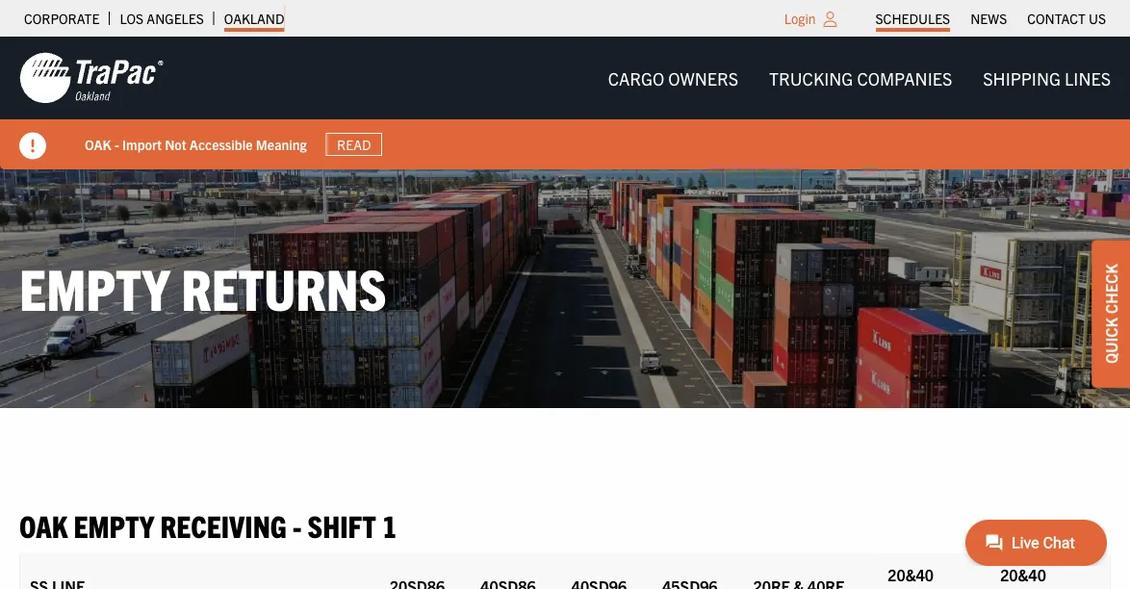 Task type: locate. For each thing, give the bounding box(es) containing it.
oak for oak - import not accessible meaning
[[85, 135, 112, 153]]

1 horizontal spatial oak
[[85, 135, 112, 153]]

empty
[[74, 507, 154, 544]]

oak
[[85, 135, 112, 153], [19, 507, 68, 544]]

meaning
[[256, 135, 307, 153]]

oak for oak empty receiving                - shift 1
[[19, 507, 68, 544]]

cargo
[[608, 67, 665, 89]]

menu bar up shipping
[[866, 5, 1117, 32]]

quick check link
[[1092, 240, 1131, 388]]

- left "shift"
[[293, 507, 302, 544]]

quick check
[[1102, 264, 1121, 364]]

login link
[[785, 10, 816, 27]]

0 horizontal spatial oak
[[19, 507, 68, 544]]

oakland
[[224, 10, 285, 27]]

0 vertical spatial oak
[[85, 135, 112, 153]]

menu bar containing cargo owners
[[593, 59, 1127, 97]]

contact us
[[1028, 10, 1107, 27]]

1 vertical spatial -
[[293, 507, 302, 544]]

read link
[[326, 133, 382, 156]]

2 20&40 from the left
[[1001, 565, 1047, 584]]

menu bar
[[866, 5, 1117, 32], [593, 59, 1127, 97]]

quick
[[1102, 318, 1121, 364]]

oak - import not accessible meaning
[[85, 135, 307, 153]]

- left import
[[115, 135, 119, 153]]

read
[[337, 136, 371, 153]]

0 horizontal spatial -
[[115, 135, 119, 153]]

menu bar containing schedules
[[866, 5, 1117, 32]]

0 horizontal spatial 20&40
[[888, 565, 934, 584]]

0 vertical spatial menu bar
[[866, 5, 1117, 32]]

contact us link
[[1028, 5, 1107, 32]]

light image
[[824, 12, 838, 27]]

trucking
[[770, 67, 854, 89]]

menu bar down light icon
[[593, 59, 1127, 97]]

1 vertical spatial oak
[[19, 507, 68, 544]]

1 vertical spatial menu bar
[[593, 59, 1127, 97]]

1
[[382, 507, 397, 544]]

news link
[[971, 5, 1008, 32]]

oak left import
[[85, 135, 112, 153]]

corporate
[[24, 10, 100, 27]]

oak inside "banner"
[[85, 135, 112, 153]]

1 horizontal spatial -
[[293, 507, 302, 544]]

20&40
[[888, 565, 934, 584], [1001, 565, 1047, 584]]

-
[[115, 135, 119, 153], [293, 507, 302, 544]]

banner
[[0, 37, 1131, 170]]

login
[[785, 10, 816, 27]]

1 horizontal spatial 20&40
[[1001, 565, 1047, 584]]

oak left "empty"
[[19, 507, 68, 544]]



Task type: vqa. For each thing, say whether or not it's contained in the screenshot.
the Contact
yes



Task type: describe. For each thing, give the bounding box(es) containing it.
contact
[[1028, 10, 1086, 27]]

corporate link
[[24, 5, 100, 32]]

returns
[[181, 251, 387, 322]]

los
[[120, 10, 144, 27]]

accessible
[[190, 135, 253, 153]]

us
[[1089, 10, 1107, 27]]

shift
[[308, 507, 376, 544]]

companies
[[858, 67, 953, 89]]

schedules
[[876, 10, 951, 27]]

empty
[[19, 251, 170, 322]]

trucking companies
[[770, 67, 953, 89]]

banner containing cargo owners
[[0, 37, 1131, 170]]

shipping lines
[[984, 67, 1112, 89]]

import
[[122, 135, 162, 153]]

schedules link
[[876, 5, 951, 32]]

0 vertical spatial -
[[115, 135, 119, 153]]

oak empty receiving                - shift 1
[[19, 507, 397, 544]]

receiving
[[160, 507, 287, 544]]

los angeles link
[[120, 5, 204, 32]]

solid image
[[19, 132, 46, 159]]

empty returns
[[19, 251, 387, 322]]

trucking companies link
[[754, 59, 968, 97]]

cargo owners link
[[593, 59, 754, 97]]

oakland link
[[224, 5, 285, 32]]

owners
[[669, 67, 739, 89]]

1 20&40 from the left
[[888, 565, 934, 584]]

shipping
[[984, 67, 1061, 89]]

los angeles
[[120, 10, 204, 27]]

check
[[1102, 264, 1121, 314]]

shipping lines link
[[968, 59, 1127, 97]]

lines
[[1065, 67, 1112, 89]]

news
[[971, 10, 1008, 27]]

oakland image
[[19, 51, 164, 105]]

cargo owners
[[608, 67, 739, 89]]

not
[[165, 135, 187, 153]]

angeles
[[147, 10, 204, 27]]



